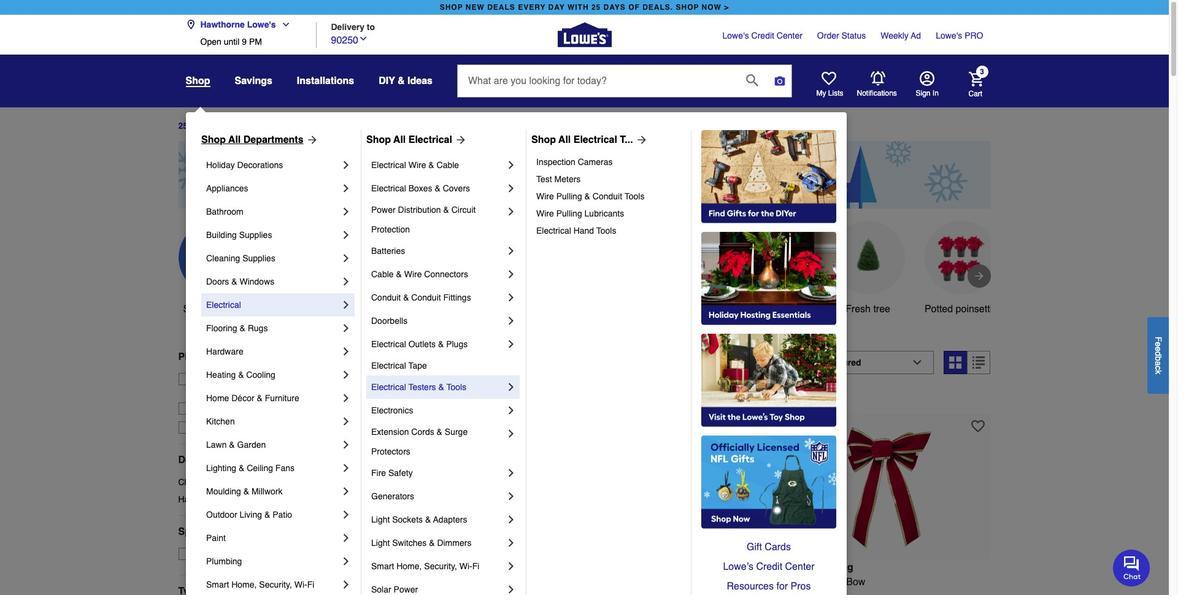 Task type: describe. For each thing, give the bounding box(es) containing it.
chevron right image for plumbing link
[[340, 556, 352, 568]]

shop new deals every day with 25 days of deals. shop now > link
[[437, 0, 732, 15]]

lawn & garden
[[206, 440, 266, 450]]

pulling for &
[[557, 192, 582, 201]]

0 horizontal spatial smart home, security, wi-fi link
[[206, 573, 340, 595]]

cable & wire connectors
[[371, 269, 468, 279]]

all for shop all electrical
[[394, 134, 406, 145]]

supplies for cleaning supplies
[[243, 254, 276, 263]]

0 horizontal spatial fi
[[307, 580, 314, 590]]

electrical testers & tools link
[[371, 376, 505, 399]]

doors & windows
[[206, 277, 275, 287]]

& inside light switches & dimmers link
[[429, 538, 435, 548]]

0 horizontal spatial conduit
[[371, 293, 401, 303]]

paint link
[[206, 527, 340, 550]]

1 vertical spatial power
[[394, 585, 418, 595]]

grid view image
[[950, 357, 962, 369]]

center for lowe's credit center
[[785, 562, 815, 573]]

electrical up cameras
[[574, 134, 617, 145]]

artificial
[[281, 304, 316, 315]]

plumbing
[[206, 557, 242, 567]]

distribution
[[398, 205, 441, 215]]

wire inside the wire pulling & conduit tools link
[[537, 192, 554, 201]]

search image
[[746, 74, 759, 86]]

& inside light sockets & adapters link
[[425, 515, 431, 525]]

surge
[[445, 427, 468, 437]]

lawn
[[206, 440, 227, 450]]

all for shop all departments
[[228, 134, 241, 145]]

chevron right image for flooring & rugs
[[340, 322, 352, 335]]

light switches & dimmers
[[371, 538, 472, 548]]

arrow right image for shop all electrical t...
[[633, 134, 648, 146]]

1 vertical spatial security,
[[259, 580, 292, 590]]

2 horizontal spatial conduit
[[593, 192, 622, 201]]

windows
[[240, 277, 275, 287]]

on
[[200, 549, 212, 559]]

electrical boxes & covers
[[371, 184, 470, 193]]

chevron right image for cleaning supplies link
[[340, 252, 352, 265]]

supplies for building supplies
[[239, 230, 272, 240]]

20.62- inside holiday living 100-count 20.62-ft white incandescent plug- in christmas string lights
[[409, 577, 437, 588]]

100-count 20.62-ft multicolor incandescent plug-in christmas string lights link
[[574, 562, 778, 595]]

electrical up electrical wire & cable link
[[409, 134, 452, 145]]

extension
[[371, 427, 409, 437]]

tree for fresh tree
[[874, 304, 891, 315]]

lowe's home improvement lists image
[[822, 71, 836, 86]]

chevron right image for the electrical outlets & plugs link
[[505, 338, 517, 351]]

outdoor
[[206, 510, 237, 520]]

generators
[[371, 492, 414, 502]]

building supplies
[[206, 230, 272, 240]]

chevron right image for electrical testers & tools
[[505, 381, 517, 393]]

resources for pros link
[[702, 577, 837, 595]]

lowe's inside button
[[247, 20, 276, 29]]

days
[[190, 121, 211, 131]]

meters
[[555, 174, 581, 184]]

100- inside holiday living 100-count 20.62-ft white incandescent plug- in christmas string lights
[[361, 577, 380, 588]]

holiday down "plugs"
[[465, 357, 519, 374]]

0 vertical spatial delivery
[[331, 22, 365, 32]]

doors
[[206, 277, 229, 287]]

& up heating
[[213, 352, 220, 363]]

0 vertical spatial savings
[[235, 76, 272, 87]]

holiday for holiday decorations
[[206, 160, 235, 170]]

visit the lowe's toy shop. image
[[702, 334, 837, 427]]

1 vertical spatial smart home, security, wi-fi
[[206, 580, 314, 590]]

arrow right image up poinsettia
[[973, 270, 986, 282]]

cords
[[412, 427, 434, 437]]

heart outline image
[[759, 420, 772, 433]]

20.62- inside the 100-count 20.62-ft multicolor incandescent plug-in christmas string lights
[[622, 577, 650, 588]]

décor
[[232, 393, 255, 403]]

test
[[537, 174, 552, 184]]

connectors
[[424, 269, 468, 279]]

count inside the 100-count 20.62-ft multicolor incandescent plug-in christmas string lights
[[593, 577, 619, 588]]

1 horizontal spatial wi-
[[460, 562, 472, 572]]

officially licensed n f l gifts. shop now. image
[[702, 436, 837, 529]]

& inside doors & windows "link"
[[232, 277, 237, 287]]

chevron right image for paint link
[[340, 532, 352, 544]]

1 e from the top
[[1154, 342, 1164, 347]]

1 vertical spatial savings button
[[458, 221, 532, 317]]

kitchen
[[206, 417, 235, 427]]

chevron right image for building supplies
[[340, 229, 352, 241]]

resources for pros
[[727, 581, 811, 592]]

count inside holiday living 100-count 20.62-ft white incandescent plug- in christmas string lights
[[380, 577, 406, 588]]

lowe's home improvement account image
[[920, 71, 935, 86]]

christmas inside holiday living 100-count 20.62-ft white incandescent plug- in christmas string lights
[[371, 592, 416, 595]]

chat invite button image
[[1114, 549, 1151, 587]]

compare for 1001813120 element
[[383, 393, 418, 403]]

chevron right image for heating & cooling
[[340, 369, 352, 381]]

shop for shop all deals
[[183, 304, 206, 315]]

hanging decoration
[[659, 304, 705, 330]]

chevron right image for 'fire safety' link
[[505, 467, 517, 479]]

christmas inside the 100-count 20.62-ft multicolor incandescent plug-in christmas string lights
[[607, 592, 652, 595]]

chevron right image for hardware
[[340, 346, 352, 358]]

free
[[197, 374, 214, 384]]

tree for artificial tree
[[319, 304, 335, 315]]

lights inside the 100-count 20.62-ft multicolor incandescent plug-in christmas string lights
[[683, 592, 709, 595]]

arrow right image for shop all departments
[[304, 134, 318, 146]]

camera image
[[774, 75, 786, 87]]

1 vertical spatial delivery
[[223, 352, 261, 363]]

hanukkah decorations link
[[178, 493, 341, 506]]

lowe's inside button
[[241, 387, 267, 396]]

covers
[[443, 184, 470, 193]]

shop new deals every day with 25 days of deals. shop now >
[[440, 3, 729, 12]]

lowe's credit center link
[[723, 29, 803, 42]]

fresh tree button
[[831, 221, 905, 317]]

shop all deals button
[[178, 221, 252, 317]]

shop all departments link
[[201, 133, 318, 147]]

lowe's home improvement cart image
[[969, 72, 984, 86]]

90250 button
[[331, 32, 368, 48]]

cameras
[[578, 157, 613, 167]]

led
[[392, 304, 411, 315]]

living for patio
[[240, 510, 262, 520]]

chevron right image for the extension cords & surge protectors link
[[505, 428, 517, 440]]

red
[[826, 577, 844, 588]]

fans
[[276, 463, 295, 473]]

pro
[[965, 31, 984, 41]]

potted poinsettia button
[[925, 221, 998, 317]]

wire inside wire pulling lubricants link
[[537, 209, 554, 219]]

hawthorne lowe's
[[200, 20, 276, 29]]

chevron right image for 'lighting & ceiling fans' link
[[340, 462, 352, 475]]

every
[[518, 3, 546, 12]]

shop all deals
[[183, 304, 247, 315]]

heating & cooling
[[206, 370, 276, 380]]

pm
[[249, 37, 262, 47]]

shop for shop
[[186, 76, 210, 87]]

chevron right image for cable & wire connectors
[[505, 268, 517, 281]]

chevron right image for generators link on the left of the page
[[505, 490, 517, 503]]

nearby
[[278, 387, 304, 396]]

heart outline image
[[972, 420, 985, 433]]

lowe's home improvement logo image
[[558, 8, 612, 62]]

& inside home décor & furniture "link"
[[257, 393, 263, 403]]

cleaning supplies link
[[206, 247, 340, 270]]

c
[[1154, 366, 1164, 370]]

home
[[206, 393, 229, 403]]

decoration
[[659, 318, 705, 330]]

lights inside holiday living 100-count 20.62-ft white incandescent plug- in christmas string lights
[[447, 592, 473, 595]]

moulding & millwork link
[[206, 480, 340, 503]]

& inside heating & cooling link
[[238, 370, 244, 380]]

electrical for electrical testers & tools
[[371, 382, 406, 392]]

lowe's left pro
[[936, 31, 963, 41]]

2 vertical spatial delivery
[[216, 423, 247, 433]]

wire inside cable & wire connectors link
[[404, 269, 422, 279]]

& inside the wire pulling & conduit tools link
[[585, 192, 590, 201]]

0 vertical spatial smart home, security, wi-fi
[[371, 562, 480, 572]]

living for in
[[825, 562, 854, 573]]

patio
[[273, 510, 292, 520]]

electrical for electrical outlets & plugs
[[371, 339, 406, 349]]

electrical for electrical boxes & covers
[[371, 184, 406, 193]]

& inside lawn & garden link
[[229, 440, 235, 450]]

power inside power distribution & circuit protection
[[371, 205, 396, 215]]

electrical testers & tools
[[371, 382, 467, 392]]

electrical for electrical tape
[[371, 361, 406, 371]]

inspection cameras link
[[537, 153, 683, 171]]

f e e d b a c k
[[1154, 337, 1164, 374]]

lowe's credit center link
[[702, 557, 837, 577]]

flooring & rugs
[[206, 324, 268, 333]]

chevron down image inside hawthorne lowe's button
[[276, 20, 291, 29]]

electrical hand tools link
[[537, 222, 683, 239]]

credit for lowe's
[[752, 31, 775, 41]]

0 horizontal spatial in
[[450, 357, 461, 374]]

hand
[[574, 226, 594, 236]]

store
[[217, 374, 237, 384]]

in inside holiday living 100-count 20.62-ft white incandescent plug- in christmas string lights
[[361, 592, 369, 595]]

25 days of deals link
[[178, 121, 247, 131]]

chevron right image for light switches & dimmers
[[505, 537, 517, 549]]

savings inside savings button
[[478, 304, 513, 315]]

doorbells
[[371, 316, 408, 326]]

ft inside the 100-count 20.62-ft multicolor incandescent plug-in christmas string lights
[[650, 577, 655, 588]]

building
[[206, 230, 237, 240]]

hanging
[[663, 304, 700, 315]]

1 vertical spatial cable
[[371, 269, 394, 279]]

cooling
[[246, 370, 276, 380]]

& inside electrical boxes & covers link
[[435, 184, 441, 193]]

millwork
[[252, 487, 283, 497]]

1 horizontal spatial pickup
[[240, 374, 266, 384]]

& inside 'electrical testers & tools' link
[[439, 382, 444, 392]]

2 vertical spatial tools
[[447, 382, 467, 392]]

& inside electrical wire & cable link
[[429, 160, 434, 170]]

holiday hosting essentials. image
[[702, 232, 837, 325]]

of
[[213, 121, 221, 131]]

in inside button
[[933, 89, 939, 98]]

installations
[[297, 76, 354, 87]]

center for lowe's credit center
[[777, 31, 803, 41]]

smart for the right smart home, security, wi-fi link
[[371, 562, 394, 572]]

day
[[549, 3, 565, 12]]

fire
[[371, 468, 386, 478]]

0 horizontal spatial pickup
[[178, 352, 211, 363]]

chevron down image inside '90250' button
[[358, 33, 368, 43]]

electrical boxes & covers link
[[371, 177, 505, 200]]

electrical for electrical hand tools
[[537, 226, 571, 236]]

chevron right image for home décor & furniture
[[340, 392, 352, 405]]

plug- inside the 100-count 20.62-ft multicolor incandescent plug-in christmas string lights
[[574, 592, 596, 595]]

1 horizontal spatial departments
[[244, 134, 304, 145]]

credit for lowe's
[[757, 562, 783, 573]]

fire safety link
[[371, 462, 505, 485]]

of
[[629, 3, 640, 12]]

0 vertical spatial security,
[[424, 562, 457, 572]]



Task type: vqa. For each thing, say whether or not it's contained in the screenshot.
second get it by tue, dec 26 from the top of the page
no



Task type: locate. For each thing, give the bounding box(es) containing it.
2 e from the top
[[1154, 347, 1164, 351]]

chevron right image for electronics
[[505, 405, 517, 417]]

& right lawn
[[229, 440, 235, 450]]

0 vertical spatial deals
[[224, 121, 247, 131]]

gift
[[747, 542, 762, 553]]

chevron right image for conduit & conduit fittings link
[[505, 292, 517, 304]]

living inside outdoor living & patio link
[[240, 510, 262, 520]]

to
[[367, 22, 375, 32]]

0 horizontal spatial compare
[[383, 393, 418, 403]]

ft inside holiday living 100-count 20.62-ft white incandescent plug- in christmas string lights
[[437, 577, 442, 588]]

decorations for hanukkah decorations
[[219, 495, 265, 504]]

shop
[[186, 76, 210, 87], [183, 304, 206, 315]]

& inside power distribution & circuit protection
[[444, 205, 449, 215]]

conduit up wire pulling lubricants link
[[593, 192, 622, 201]]

shop left now
[[676, 3, 699, 12]]

lights down multicolor
[[683, 592, 709, 595]]

home décor & furniture
[[206, 393, 299, 403]]

& right store
[[238, 370, 244, 380]]

100- inside the 100-count 20.62-ft multicolor incandescent plug-in christmas string lights
[[574, 577, 593, 588]]

list view image
[[973, 357, 986, 369]]

1 vertical spatial 25
[[178, 121, 188, 131]]

0 vertical spatial white
[[762, 304, 788, 315]]

2 horizontal spatial tools
[[625, 192, 645, 201]]

ft left multicolor
[[650, 577, 655, 588]]

0 horizontal spatial living
[[240, 510, 262, 520]]

chevron right image for doorbells "link"
[[505, 315, 517, 327]]

bathroom link
[[206, 200, 340, 223]]

holiday inside holiday living 100-count 20.62-ft white incandescent plug- in christmas string lights
[[361, 562, 396, 573]]

& down "today"
[[270, 387, 275, 396]]

25 days of deals. shop new deals every day. while supplies last. image
[[178, 141, 991, 209]]

smart home, security, wi-fi link down paint link
[[206, 573, 340, 595]]

tools down lubricants
[[597, 226, 617, 236]]

0 vertical spatial chevron down image
[[276, 20, 291, 29]]

deals.
[[643, 3, 673, 12]]

1 horizontal spatial fi
[[472, 562, 480, 572]]

electrical outlets & plugs
[[371, 339, 468, 349]]

electrical up electronics
[[371, 382, 406, 392]]

shop for shop all departments
[[201, 134, 226, 145]]

2 lights from the left
[[683, 592, 709, 595]]

incandescent inside the 100-count 20.62-ft multicolor incandescent plug-in christmas string lights
[[703, 577, 761, 588]]

& right the doors
[[232, 277, 237, 287]]

living down switches
[[399, 562, 428, 573]]

tools down electrical tape 'link'
[[447, 382, 467, 392]]

living for count
[[399, 562, 428, 573]]

hanukkah
[[178, 495, 217, 504]]

2 20.62- from the left
[[622, 577, 650, 588]]

lowe's pro
[[936, 31, 984, 41]]

& left rugs
[[240, 324, 245, 333]]

holiday for holiday living 100-count 20.62-ft white incandescent plug- in christmas string lights
[[361, 562, 396, 573]]

batteries
[[371, 246, 405, 256]]

sign in
[[916, 89, 939, 98]]

ft down light switches & dimmers link at bottom left
[[437, 577, 442, 588]]

1 vertical spatial tools
[[597, 226, 617, 236]]

ft
[[437, 577, 442, 588], [650, 577, 655, 588]]

shop inside shop all electrical 'link'
[[366, 134, 391, 145]]

incandescent
[[473, 577, 531, 588], [703, 577, 761, 588]]

chevron right image
[[340, 182, 352, 195], [340, 206, 352, 218], [505, 206, 517, 218], [505, 245, 517, 257], [340, 252, 352, 265], [505, 292, 517, 304], [505, 315, 517, 327], [505, 338, 517, 351], [505, 428, 517, 440], [340, 439, 352, 451], [340, 462, 352, 475], [505, 467, 517, 479], [340, 486, 352, 498], [505, 490, 517, 503], [340, 532, 352, 544], [340, 556, 352, 568], [505, 560, 517, 573], [340, 579, 352, 591], [505, 584, 517, 595]]

0 vertical spatial pickup
[[178, 352, 211, 363]]

christmas decorations
[[178, 477, 265, 487]]

8.5-
[[787, 577, 804, 588]]

1 vertical spatial home,
[[232, 580, 257, 590]]

incandescent inside holiday living 100-count 20.62-ft white incandescent plug- in christmas string lights
[[473, 577, 531, 588]]

electrical down doorbells
[[371, 339, 406, 349]]

sale
[[214, 549, 231, 559]]

0 vertical spatial home,
[[397, 562, 422, 572]]

1 20.62- from the left
[[409, 577, 437, 588]]

90250
[[331, 35, 358, 46]]

2 shop from the left
[[366, 134, 391, 145]]

0 vertical spatial 25
[[592, 3, 601, 12]]

arrow right image
[[304, 134, 318, 146], [452, 134, 467, 146], [633, 134, 648, 146], [973, 270, 986, 282]]

arrow right image inside "shop all departments" link
[[304, 134, 318, 146]]

chevron right image for appliances "link"
[[340, 182, 352, 195]]

chevron right image for bathroom link
[[340, 206, 352, 218]]

chevron right image for moulding & millwork "link"
[[340, 486, 352, 498]]

1 vertical spatial shop
[[183, 304, 206, 315]]

1 horizontal spatial in
[[596, 592, 605, 595]]

25 right with
[[592, 3, 601, 12]]

power right solar
[[394, 585, 418, 595]]

& inside the diy & ideas button
[[398, 76, 405, 87]]

shop inside shop all electrical t... link
[[532, 134, 556, 145]]

holiday decorations
[[206, 160, 283, 170]]

find gifts for the diyer. image
[[702, 130, 837, 223]]

pickup up hawthorne lowe's & nearby stores
[[240, 374, 266, 384]]

lowe's credit center
[[723, 562, 815, 573]]

compare inside 1001813120 element
[[383, 393, 418, 403]]

holiday inside holiday living 8.5-in w red bow
[[787, 562, 822, 573]]

& inside outdoor living & patio link
[[265, 510, 270, 520]]

0 horizontal spatial in
[[361, 592, 369, 595]]

cleaning
[[206, 254, 240, 263]]

credit up resources for pros link
[[757, 562, 783, 573]]

lowe's
[[723, 562, 754, 573]]

batteries link
[[371, 239, 505, 263]]

chevron right image for electrical boxes & covers
[[505, 182, 517, 195]]

arrow right image inside shop all electrical 'link'
[[452, 134, 467, 146]]

1 horizontal spatial tools
[[597, 226, 617, 236]]

decorations
[[237, 160, 283, 170], [523, 357, 608, 374], [219, 477, 265, 487], [219, 495, 265, 504]]

0 horizontal spatial departments
[[178, 455, 238, 466]]

tree right artificial
[[319, 304, 335, 315]]

sign in button
[[916, 71, 939, 98]]

1 horizontal spatial white
[[762, 304, 788, 315]]

credit inside lowe's credit center link
[[757, 562, 783, 573]]

multicolor
[[658, 577, 700, 588]]

1 vertical spatial wi-
[[294, 580, 307, 590]]

chevron right image for kitchen
[[340, 416, 352, 428]]

1 horizontal spatial smart home, security, wi-fi
[[371, 562, 480, 572]]

& right "diy"
[[398, 76, 405, 87]]

pulling up electrical hand tools
[[557, 209, 582, 219]]

& inside extension cords & surge protectors
[[437, 427, 443, 437]]

smart home, security, wi-fi link
[[371, 555, 505, 578], [206, 573, 340, 595]]

lights down dimmers on the bottom left
[[447, 592, 473, 595]]

& inside cable & wire connectors link
[[396, 269, 402, 279]]

1 horizontal spatial count
[[593, 577, 619, 588]]

1 vertical spatial deals
[[222, 304, 247, 315]]

hawthorne down store
[[197, 387, 238, 396]]

& inside hawthorne lowe's & nearby stores button
[[270, 387, 275, 396]]

shop all electrical t...
[[532, 134, 633, 145]]

power distribution & circuit protection
[[371, 205, 478, 234]]

0 horizontal spatial shop
[[440, 3, 463, 12]]

1 count from the left
[[380, 577, 406, 588]]

all up flooring
[[209, 304, 219, 315]]

0 horizontal spatial 25
[[178, 121, 188, 131]]

1 vertical spatial center
[[785, 562, 815, 573]]

shop inside 'button'
[[183, 304, 206, 315]]

open until 9 pm
[[200, 37, 262, 47]]

hawthorne
[[200, 20, 245, 29], [197, 387, 238, 396]]

hawthorne inside button
[[197, 387, 238, 396]]

1 horizontal spatial plug-
[[574, 592, 596, 595]]

gift cards link
[[702, 538, 837, 557]]

weekly ad
[[881, 31, 921, 41]]

string
[[418, 592, 444, 595], [654, 592, 680, 595]]

& inside conduit & conduit fittings link
[[403, 293, 409, 303]]

1 horizontal spatial chevron down image
[[358, 33, 368, 43]]

1 vertical spatial supplies
[[243, 254, 276, 263]]

security, up solar power link
[[424, 562, 457, 572]]

0 vertical spatial plug-
[[534, 577, 557, 588]]

in inside holiday living 8.5-in w red bow
[[804, 577, 811, 588]]

3 shop from the left
[[532, 134, 556, 145]]

0 vertical spatial cable
[[437, 160, 459, 170]]

1 horizontal spatial compare
[[809, 393, 844, 403]]

plug-
[[534, 577, 557, 588], [574, 592, 596, 595]]

1 horizontal spatial incandescent
[[703, 577, 761, 588]]

extension cords & surge protectors link
[[371, 422, 505, 462]]

credit up search icon
[[752, 31, 775, 41]]

chevron right image for outdoor living & patio
[[340, 509, 352, 521]]

home, for the right smart home, security, wi-fi link
[[397, 562, 422, 572]]

0 vertical spatial credit
[[752, 31, 775, 41]]

in inside the 100-count 20.62-ft multicolor incandescent plug-in christmas string lights
[[596, 592, 605, 595]]

1 light from the top
[[371, 515, 390, 525]]

0 horizontal spatial tools
[[447, 382, 467, 392]]

security, down plumbing link
[[259, 580, 292, 590]]

living inside holiday living 100-count 20.62-ft white incandescent plug- in christmas string lights
[[399, 562, 428, 573]]

light for light switches & dimmers
[[371, 538, 390, 548]]

& down batteries at left top
[[396, 269, 402, 279]]

0 horizontal spatial chevron down image
[[276, 20, 291, 29]]

holiday living 8.5-in w red bow
[[787, 562, 866, 588]]

wire inside electrical wire & cable link
[[409, 160, 426, 170]]

1 lights from the left
[[447, 592, 473, 595]]

holiday living 100-count 20.62-ft white incandescent plug- in christmas string lights
[[361, 562, 557, 595]]

electrical left boxes
[[371, 184, 406, 193]]

2 incandescent from the left
[[703, 577, 761, 588]]

electrical up flooring
[[206, 300, 241, 310]]

furniture
[[265, 393, 299, 403]]

holiday up appliances
[[206, 160, 235, 170]]

1 vertical spatial chevron down image
[[358, 33, 368, 43]]

hawthorne lowe's button
[[186, 12, 296, 37]]

1 horizontal spatial string
[[654, 592, 680, 595]]

conduit down cable & wire connectors
[[412, 293, 441, 303]]

light sockets & adapters link
[[371, 508, 505, 532]]

& inside 'lighting & ceiling fans' link
[[239, 463, 244, 473]]

all for shop all electrical t...
[[559, 134, 571, 145]]

installations button
[[297, 70, 354, 92]]

pickup up free
[[178, 352, 211, 363]]

0 horizontal spatial 20.62-
[[409, 577, 437, 588]]

2 shop from the left
[[676, 3, 699, 12]]

holiday for holiday living 8.5-in w red bow
[[787, 562, 822, 573]]

wi- down dimmers on the bottom left
[[460, 562, 472, 572]]

gift cards
[[747, 542, 791, 553]]

decorations for christmas decorations
[[219, 477, 265, 487]]

& left dimmers on the bottom left
[[429, 538, 435, 548]]

2 string from the left
[[654, 592, 680, 595]]

2 horizontal spatial christmas
[[607, 592, 652, 595]]

shop inside "shop all departments" link
[[201, 134, 226, 145]]

1 string from the left
[[418, 592, 444, 595]]

living down hanukkah decorations link
[[240, 510, 262, 520]]

0 horizontal spatial count
[[380, 577, 406, 588]]

savings down pm
[[235, 76, 272, 87]]

1 incandescent from the left
[[473, 577, 531, 588]]

0 vertical spatial in
[[450, 357, 461, 374]]

shop up inspection
[[532, 134, 556, 145]]

1 vertical spatial light
[[371, 538, 390, 548]]

shop up 'electrical wire & cable'
[[366, 134, 391, 145]]

0 horizontal spatial christmas
[[178, 477, 217, 487]]

fi down plumbing link
[[307, 580, 314, 590]]

chevron right image for holiday decorations
[[340, 159, 352, 171]]

0 horizontal spatial ft
[[437, 577, 442, 588]]

location image
[[186, 20, 196, 29]]

0 vertical spatial pulling
[[557, 192, 582, 201]]

1 vertical spatial fi
[[307, 580, 314, 590]]

arrow right image inside shop all electrical t... link
[[633, 134, 648, 146]]

1001813120 element
[[361, 392, 418, 404]]

0 horizontal spatial security,
[[259, 580, 292, 590]]

1 horizontal spatial christmas
[[371, 592, 416, 595]]

1 vertical spatial smart
[[206, 580, 229, 590]]

shop for shop all electrical t...
[[532, 134, 556, 145]]

smart home, security, wi-fi down plumbing link
[[206, 580, 314, 590]]

cable up covers
[[437, 160, 459, 170]]

decorations for holiday decorations
[[237, 160, 283, 170]]

0 horizontal spatial plug-
[[534, 577, 557, 588]]

smart for the left smart home, security, wi-fi link
[[206, 580, 229, 590]]

pickup & delivery
[[178, 352, 261, 363]]

power up the "protection"
[[371, 205, 396, 215]]

1 horizontal spatial shop
[[366, 134, 391, 145]]

& inside flooring & rugs link
[[240, 324, 245, 333]]

1 tree from the left
[[319, 304, 335, 315]]

living inside holiday living 8.5-in w red bow
[[825, 562, 854, 573]]

0 vertical spatial tools
[[625, 192, 645, 201]]

9
[[242, 37, 247, 47]]

all inside 'link'
[[394, 134, 406, 145]]

0 horizontal spatial savings button
[[235, 70, 272, 92]]

light sockets & adapters
[[371, 515, 467, 525]]

1 vertical spatial hawthorne
[[197, 387, 238, 396]]

tree inside button
[[319, 304, 335, 315]]

0 horizontal spatial 100-
[[361, 577, 380, 588]]

1 horizontal spatial savings button
[[458, 221, 532, 317]]

None search field
[[457, 64, 792, 109]]

home, down switches
[[397, 562, 422, 572]]

all down 25 days of deals
[[228, 134, 241, 145]]

0 vertical spatial smart
[[371, 562, 394, 572]]

flooring
[[206, 324, 237, 333]]

0 horizontal spatial smart home, security, wi-fi
[[206, 580, 314, 590]]

arrow right image up holiday decorations link on the top left of the page
[[304, 134, 318, 146]]

hawthorne up the open until 9 pm
[[200, 20, 245, 29]]

1 shop from the left
[[201, 134, 226, 145]]

supplies up cleaning supplies
[[239, 230, 272, 240]]

center up 8.5-
[[785, 562, 815, 573]]

led button
[[365, 221, 439, 317]]

shop button
[[186, 75, 210, 87]]

chevron right image for doors & windows
[[340, 276, 352, 288]]

living up red
[[825, 562, 854, 573]]

100-
[[361, 577, 380, 588], [574, 577, 593, 588]]

1 ft from the left
[[437, 577, 442, 588]]

shop left new
[[440, 3, 463, 12]]

2 100- from the left
[[574, 577, 593, 588]]

departments element
[[178, 454, 341, 466]]

chevron right image for electrical
[[340, 299, 352, 311]]

hawthorne for hawthorne lowe's
[[200, 20, 245, 29]]

1 pulling from the top
[[557, 192, 582, 201]]

wi-
[[460, 562, 472, 572], [294, 580, 307, 590]]

deals right of
[[224, 121, 247, 131]]

3
[[980, 68, 985, 76]]

wi- down plumbing link
[[294, 580, 307, 590]]

arrow right image up the inspection cameras link
[[633, 134, 648, 146]]

light left switches
[[371, 538, 390, 548]]

white inside holiday living 100-count 20.62-ft white incandescent plug- in christmas string lights
[[445, 577, 470, 588]]

5013254527 element
[[787, 392, 844, 404]]

25 left days
[[178, 121, 188, 131]]

in
[[933, 89, 939, 98], [361, 592, 369, 595], [596, 592, 605, 595]]

lowe's up pm
[[247, 20, 276, 29]]

2 pulling from the top
[[557, 209, 582, 219]]

0 vertical spatial wi-
[[460, 562, 472, 572]]

deals
[[487, 3, 516, 12]]

credit inside lowe's credit center link
[[752, 31, 775, 41]]

at:
[[293, 374, 303, 384]]

extension cords & surge protectors
[[371, 427, 470, 457]]

chevron right image
[[340, 159, 352, 171], [505, 159, 517, 171], [505, 182, 517, 195], [340, 229, 352, 241], [505, 268, 517, 281], [340, 276, 352, 288], [340, 299, 352, 311], [340, 322, 352, 335], [340, 346, 352, 358], [340, 369, 352, 381], [505, 381, 517, 393], [340, 392, 352, 405], [505, 405, 517, 417], [340, 416, 352, 428], [340, 509, 352, 521], [505, 514, 517, 526], [505, 537, 517, 549]]

outdoor living & patio
[[206, 510, 292, 520]]

2 light from the top
[[371, 538, 390, 548]]

1 horizontal spatial shop
[[676, 3, 699, 12]]

pulling inside wire pulling lubricants link
[[557, 209, 582, 219]]

smart home, security, wi-fi down light switches & dimmers
[[371, 562, 480, 572]]

0 horizontal spatial incandescent
[[473, 577, 531, 588]]

lists
[[829, 89, 844, 98]]

1 100- from the left
[[361, 577, 380, 588]]

fi up solar power link
[[472, 562, 480, 572]]

light down generators
[[371, 515, 390, 525]]

now
[[702, 3, 722, 12]]

artificial tree
[[281, 304, 335, 315]]

home,
[[397, 562, 422, 572], [232, 580, 257, 590]]

25 days of deals
[[178, 121, 247, 131]]

smart home, security, wi-fi link down dimmers on the bottom left
[[371, 555, 505, 578]]

electrical for electrical wire & cable
[[371, 160, 406, 170]]

chevron right image for electrical wire & cable
[[505, 159, 517, 171]]

electrical wire & cable
[[371, 160, 459, 170]]

electrical left 'tape'
[[371, 361, 406, 371]]

boxes
[[409, 184, 433, 193]]

deals inside 'button'
[[222, 304, 247, 315]]

pulling down meters
[[557, 192, 582, 201]]

chevron down image
[[276, 20, 291, 29], [358, 33, 368, 43]]

0 vertical spatial power
[[371, 205, 396, 215]]

1 shop from the left
[[440, 3, 463, 12]]

shop all electrical
[[366, 134, 452, 145]]

string inside holiday living 100-count 20.62-ft white incandescent plug- in christmas string lights
[[418, 592, 444, 595]]

moulding
[[206, 487, 241, 497]]

1 vertical spatial plug-
[[574, 592, 596, 595]]

0 vertical spatial savings button
[[235, 70, 272, 92]]

1 horizontal spatial smart home, security, wi-fi link
[[371, 555, 505, 578]]

0 horizontal spatial shop
[[201, 134, 226, 145]]

& up electrical boxes & covers link
[[429, 160, 434, 170]]

>
[[725, 3, 729, 12]]

e up the b
[[1154, 347, 1164, 351]]

0 horizontal spatial wi-
[[294, 580, 307, 590]]

& inside moulding & millwork "link"
[[244, 487, 249, 497]]

holiday up solar
[[361, 562, 396, 573]]

hanukkah decorations
[[178, 495, 265, 504]]

electrical tape link
[[371, 356, 517, 376]]

holiday up 8.5-
[[787, 562, 822, 573]]

1 horizontal spatial home,
[[397, 562, 422, 572]]

1 compare from the left
[[383, 393, 418, 403]]

smart
[[371, 562, 394, 572], [206, 580, 229, 590]]

kitchen link
[[206, 410, 340, 433]]

bow
[[847, 577, 866, 588]]

white inside white button
[[762, 304, 788, 315]]

Search Query text field
[[458, 65, 737, 97]]

1 horizontal spatial security,
[[424, 562, 457, 572]]

1 horizontal spatial in
[[804, 577, 811, 588]]

e up d
[[1154, 342, 1164, 347]]

hawthorne inside button
[[200, 20, 245, 29]]

hawthorne for hawthorne lowe's & nearby stores
[[197, 387, 238, 396]]

pulling inside the wire pulling & conduit tools link
[[557, 192, 582, 201]]

savings up '198 products in holiday decorations'
[[478, 304, 513, 315]]

count
[[380, 577, 406, 588], [593, 577, 619, 588]]

1 horizontal spatial savings
[[478, 304, 513, 315]]

1 vertical spatial departments
[[178, 455, 238, 466]]

2 horizontal spatial shop
[[532, 134, 556, 145]]

in left "w" at the right bottom
[[804, 577, 811, 588]]

tree right fresh
[[874, 304, 891, 315]]

delivery up heating & cooling at bottom
[[223, 352, 261, 363]]

1 vertical spatial credit
[[757, 562, 783, 573]]

2 ft from the left
[[650, 577, 655, 588]]

0 vertical spatial supplies
[[239, 230, 272, 240]]

conduit up led on the bottom
[[371, 293, 401, 303]]

& left millwork
[[244, 487, 249, 497]]

0 vertical spatial hawthorne
[[200, 20, 245, 29]]

home, down plumbing
[[232, 580, 257, 590]]

2 horizontal spatial in
[[933, 89, 939, 98]]

lowe's down >
[[723, 31, 749, 41]]

departments down lawn
[[178, 455, 238, 466]]

& inside the electrical outlets & plugs link
[[438, 339, 444, 349]]

compare for 5013254527 element
[[809, 393, 844, 403]]

chevron right image for batteries link
[[505, 245, 517, 257]]

cards
[[765, 542, 791, 553]]

1 horizontal spatial living
[[399, 562, 428, 573]]

& left ceiling
[[239, 463, 244, 473]]

2 count from the left
[[593, 577, 619, 588]]

string inside the 100-count 20.62-ft multicolor incandescent plug-in christmas string lights
[[654, 592, 680, 595]]

delivery up '90250'
[[331, 22, 365, 32]]

k
[[1154, 370, 1164, 374]]

supplies up windows
[[243, 254, 276, 263]]

compare inside 5013254527 element
[[809, 393, 844, 403]]

0 vertical spatial departments
[[244, 134, 304, 145]]

electrical for electrical
[[206, 300, 241, 310]]

lowe's down free store pickup today at:
[[241, 387, 267, 396]]

tree inside "button"
[[874, 304, 891, 315]]

chevron right image for solar power link
[[505, 584, 517, 595]]

electronics link
[[371, 399, 505, 422]]

20.62- left multicolor
[[622, 577, 650, 588]]

delivery to
[[331, 22, 375, 32]]

all up inspection
[[559, 134, 571, 145]]

electrical left hand
[[537, 226, 571, 236]]

electrical hand tools
[[537, 226, 617, 236]]

plug- inside holiday living 100-count 20.62-ft white incandescent plug- in christmas string lights
[[534, 577, 557, 588]]

shop for shop all electrical
[[366, 134, 391, 145]]

& right cords
[[437, 427, 443, 437]]

my
[[817, 89, 827, 98]]

& right décor
[[257, 393, 263, 403]]

light switches & dimmers link
[[371, 532, 505, 555]]

hardware
[[206, 347, 244, 357]]

switches
[[392, 538, 427, 548]]

arrow right image for shop all electrical
[[452, 134, 467, 146]]

a
[[1154, 361, 1164, 366]]

0 horizontal spatial white
[[445, 577, 470, 588]]

plumbing link
[[206, 550, 340, 573]]

christmas decorations link
[[178, 476, 341, 489]]

bathroom
[[206, 207, 244, 217]]

string down multicolor
[[654, 592, 680, 595]]

cable down batteries at left top
[[371, 269, 394, 279]]

2 compare from the left
[[809, 393, 844, 403]]

tools down test meters link
[[625, 192, 645, 201]]

0 horizontal spatial string
[[418, 592, 444, 595]]

1 horizontal spatial conduit
[[412, 293, 441, 303]]

chevron right image for "power distribution & circuit protection" link
[[505, 206, 517, 218]]

2 tree from the left
[[874, 304, 891, 315]]

1 vertical spatial savings
[[478, 304, 513, 315]]

0 horizontal spatial savings
[[235, 76, 272, 87]]

shop down 25 days of deals link
[[201, 134, 226, 145]]

smart down plumbing
[[206, 580, 229, 590]]

all for shop all deals
[[209, 304, 219, 315]]

light for light sockets & adapters
[[371, 515, 390, 525]]

1 horizontal spatial 100-
[[574, 577, 593, 588]]

& up wire pulling lubricants
[[585, 192, 590, 201]]

25 inside 'link'
[[592, 3, 601, 12]]

chevron right image for light sockets & adapters
[[505, 514, 517, 526]]

& right sockets
[[425, 515, 431, 525]]

pulling for lubricants
[[557, 209, 582, 219]]

chevron right image for lawn & garden link
[[340, 439, 352, 451]]

all inside 'button'
[[209, 304, 219, 315]]

0 vertical spatial light
[[371, 515, 390, 525]]

arrow right image up electrical wire & cable link
[[452, 134, 467, 146]]

home, for the left smart home, security, wi-fi link
[[232, 580, 257, 590]]

lowe's home improvement notification center image
[[871, 71, 885, 86]]



